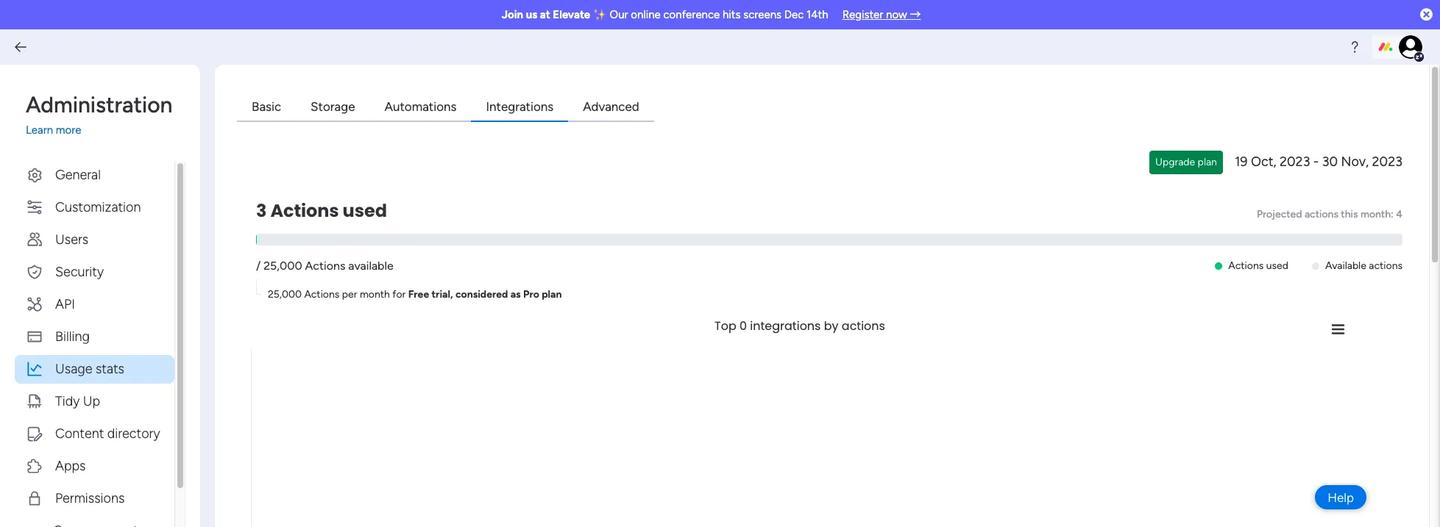 Task type: describe. For each thing, give the bounding box(es) containing it.
content directory button
[[15, 420, 174, 449]]

stats
[[96, 361, 124, 377]]

actions for available
[[1370, 260, 1403, 272]]

actions used
[[1229, 260, 1289, 272]]

projected
[[1257, 208, 1303, 220]]

register now →
[[843, 8, 921, 21]]

automations
[[385, 99, 457, 114]]

advanced
[[583, 99, 640, 114]]

month
[[360, 288, 390, 301]]

19 oct, 2023 - 30 nov, 2023
[[1235, 154, 1403, 170]]

up
[[83, 394, 100, 410]]

2 2023 from the left
[[1373, 154, 1403, 170]]

/
[[256, 259, 261, 273]]

tidy up button
[[15, 388, 174, 416]]

0 horizontal spatial plan
[[542, 288, 562, 301]]

free
[[408, 288, 429, 301]]

usage stats button
[[15, 355, 174, 384]]

our
[[610, 8, 628, 21]]

automations link
[[370, 94, 472, 122]]

now
[[886, 8, 908, 21]]

help
[[1328, 491, 1355, 505]]

available
[[348, 259, 394, 273]]

usage
[[55, 361, 92, 377]]

pro
[[523, 288, 540, 301]]

join
[[502, 8, 524, 21]]

available
[[1326, 260, 1367, 272]]

14th
[[807, 8, 829, 21]]

actions left per
[[304, 288, 340, 301]]

actions down projected
[[1229, 260, 1264, 272]]

→
[[910, 8, 921, 21]]

month:
[[1361, 208, 1394, 220]]

considered
[[456, 288, 508, 301]]

3
[[256, 198, 267, 223]]

register now → link
[[843, 8, 921, 21]]

help image
[[1348, 40, 1363, 54]]

nov,
[[1342, 154, 1369, 170]]

billing
[[55, 329, 90, 345]]

us
[[526, 8, 538, 21]]

hits
[[723, 8, 741, 21]]

help button
[[1316, 486, 1367, 510]]

permissions
[[55, 491, 125, 507]]

actions up per
[[305, 259, 346, 273]]

integrations link
[[472, 94, 569, 122]]

customization
[[55, 199, 141, 215]]

projected actions this month: 4
[[1257, 208, 1403, 220]]

trial,
[[432, 288, 453, 301]]

upgrade
[[1156, 156, 1196, 168]]

25,000 actions per month for free trial, considered as pro plan
[[268, 288, 562, 301]]

users
[[55, 232, 88, 248]]

directory
[[107, 426, 160, 442]]



Task type: locate. For each thing, give the bounding box(es) containing it.
conference
[[664, 8, 720, 21]]

apps
[[55, 458, 86, 474]]

0 horizontal spatial 2023
[[1280, 154, 1311, 170]]

actions right available
[[1370, 260, 1403, 272]]

content
[[55, 426, 104, 442]]

learn more link
[[26, 122, 186, 139]]

1 vertical spatial used
[[1267, 260, 1289, 272]]

✨
[[593, 8, 607, 21]]

1 vertical spatial 25,000
[[268, 288, 302, 301]]

administration
[[26, 92, 173, 119]]

permissions button
[[15, 485, 174, 514]]

plan inside the "upgrade plan" button
[[1198, 156, 1218, 168]]

users button
[[15, 226, 174, 254]]

1 horizontal spatial 2023
[[1373, 154, 1403, 170]]

0 horizontal spatial actions
[[1305, 208, 1339, 220]]

25,000 down / 25,000 actions available
[[268, 288, 302, 301]]

actions
[[1305, 208, 1339, 220], [1370, 260, 1403, 272]]

general
[[55, 167, 101, 183]]

available actions
[[1326, 260, 1403, 272]]

learn
[[26, 124, 53, 137]]

billing button
[[15, 323, 174, 352]]

more
[[56, 124, 81, 137]]

back to workspace image
[[13, 40, 28, 54]]

0 vertical spatial used
[[343, 198, 387, 223]]

jacob simon image
[[1400, 35, 1423, 59]]

per
[[342, 288, 357, 301]]

storage link
[[296, 94, 370, 122]]

25,000 right /
[[264, 259, 302, 273]]

actions left this
[[1305, 208, 1339, 220]]

security
[[55, 264, 104, 280]]

used
[[343, 198, 387, 223], [1267, 260, 1289, 272]]

19
[[1235, 154, 1248, 170]]

oct,
[[1252, 154, 1277, 170]]

4
[[1397, 208, 1403, 220]]

api button
[[15, 290, 174, 319]]

0 vertical spatial plan
[[1198, 156, 1218, 168]]

2023
[[1280, 154, 1311, 170], [1373, 154, 1403, 170]]

customization button
[[15, 193, 174, 222]]

security button
[[15, 258, 174, 287]]

3 actions used
[[256, 198, 387, 223]]

as
[[511, 288, 521, 301]]

this
[[1342, 208, 1359, 220]]

content directory
[[55, 426, 160, 442]]

30
[[1323, 154, 1339, 170]]

administration learn more
[[26, 92, 173, 137]]

advanced link
[[569, 94, 654, 122]]

actions for projected
[[1305, 208, 1339, 220]]

api
[[55, 296, 75, 313]]

tidy up
[[55, 394, 100, 410]]

actions right 3
[[270, 198, 339, 223]]

elevate
[[553, 8, 591, 21]]

basic link
[[237, 94, 296, 122]]

1 vertical spatial actions
[[1370, 260, 1403, 272]]

at
[[540, 8, 551, 21]]

plan right pro
[[542, 288, 562, 301]]

register
[[843, 8, 884, 21]]

used down projected
[[1267, 260, 1289, 272]]

plan
[[1198, 156, 1218, 168], [542, 288, 562, 301]]

integrations
[[486, 99, 554, 114]]

25,000
[[264, 259, 302, 273], [268, 288, 302, 301]]

1 horizontal spatial actions
[[1370, 260, 1403, 272]]

-
[[1314, 154, 1320, 170]]

used up available
[[343, 198, 387, 223]]

0 horizontal spatial used
[[343, 198, 387, 223]]

upgrade plan
[[1156, 156, 1218, 168]]

dec
[[785, 8, 804, 21]]

basic
[[252, 99, 281, 114]]

1 horizontal spatial used
[[1267, 260, 1289, 272]]

screens
[[744, 8, 782, 21]]

online
[[631, 8, 661, 21]]

usage stats
[[55, 361, 124, 377]]

apps button
[[15, 452, 174, 481]]

2023 right the nov,
[[1373, 154, 1403, 170]]

plan right upgrade
[[1198, 156, 1218, 168]]

upgrade plan button
[[1150, 151, 1224, 174]]

0 vertical spatial 25,000
[[264, 259, 302, 273]]

actions
[[270, 198, 339, 223], [305, 259, 346, 273], [1229, 260, 1264, 272], [304, 288, 340, 301]]

/ 25,000 actions available
[[256, 259, 394, 273]]

for
[[393, 288, 406, 301]]

0 vertical spatial actions
[[1305, 208, 1339, 220]]

join us at elevate ✨ our online conference hits screens dec 14th
[[502, 8, 829, 21]]

2023 left -
[[1280, 154, 1311, 170]]

1 horizontal spatial plan
[[1198, 156, 1218, 168]]

tidy
[[55, 394, 80, 410]]

general button
[[15, 161, 174, 190]]

1 vertical spatial plan
[[542, 288, 562, 301]]

storage
[[311, 99, 355, 114]]

1 2023 from the left
[[1280, 154, 1311, 170]]



Task type: vqa. For each thing, say whether or not it's contained in the screenshot.
Available actions
yes



